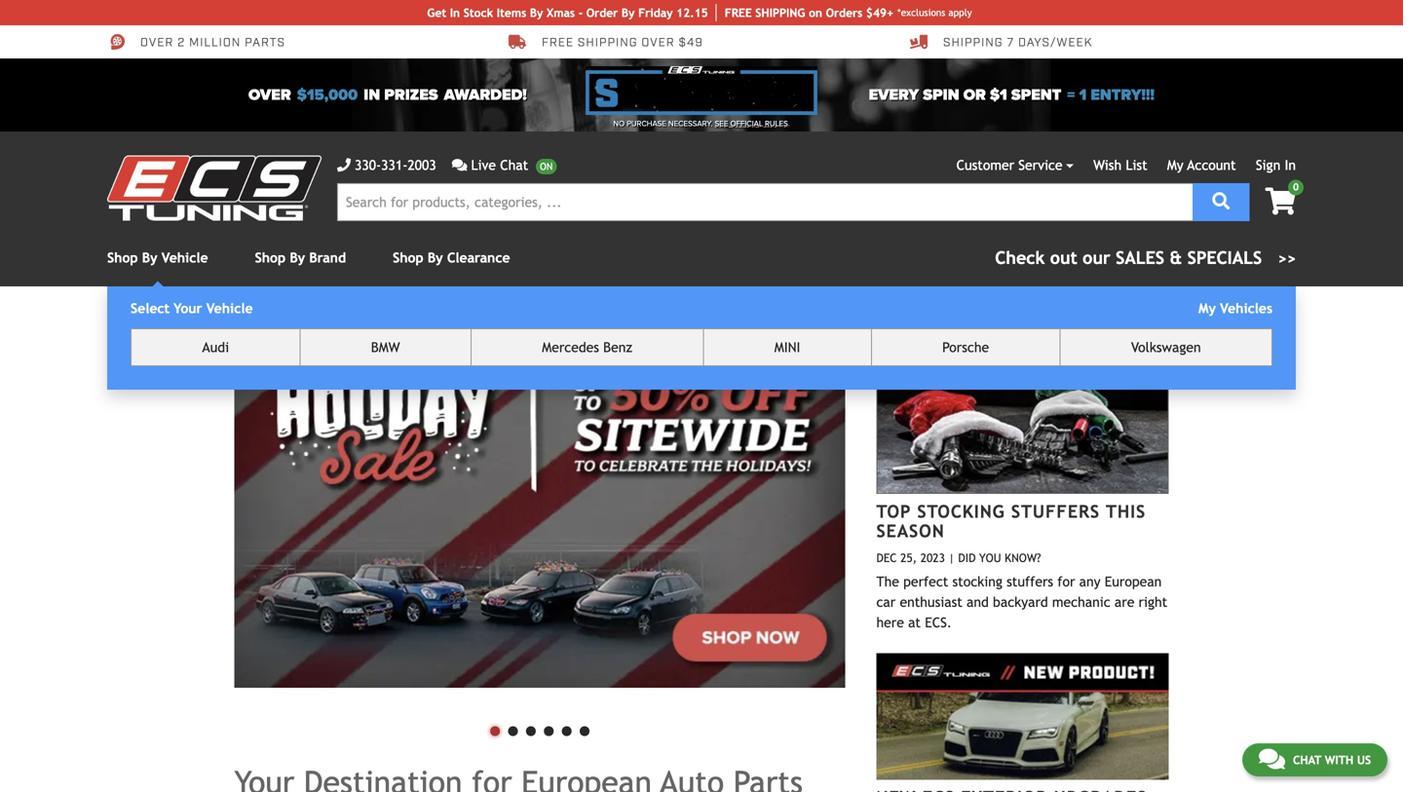 Task type: describe. For each thing, give the bounding box(es) containing it.
in for sign
[[1285, 157, 1296, 173]]

3 • from the left
[[522, 709, 540, 749]]

every
[[869, 86, 919, 104]]

order
[[586, 6, 618, 19]]

$1
[[990, 86, 1008, 104]]

my account link
[[1168, 157, 1236, 173]]

top stocking stuffers this season
[[877, 501, 1146, 541]]

Search text field
[[337, 183, 1193, 221]]

my account
[[1168, 157, 1236, 173]]

ecs.
[[925, 615, 952, 630]]

get in stock items by xmas - order by friday 12.15
[[427, 6, 708, 19]]

over 2 million parts
[[140, 35, 285, 50]]

comments image
[[452, 158, 467, 172]]

ecs tuning image
[[107, 155, 322, 221]]

select your vehicle
[[131, 301, 253, 316]]

xmas
[[547, 6, 575, 19]]

0
[[1293, 181, 1299, 193]]

porsche
[[943, 340, 989, 355]]

sales
[[1116, 248, 1165, 268]]

*exclusions
[[898, 7, 946, 18]]

phone image
[[337, 158, 351, 172]]

the
[[877, 574, 900, 589]]

days/week
[[1018, 35, 1093, 50]]

shop for shop by vehicle
[[107, 250, 138, 266]]

shipping 7 days/week link
[[910, 33, 1093, 51]]

wish list
[[1094, 157, 1148, 173]]

backyard
[[993, 594, 1048, 610]]

wish
[[1094, 157, 1122, 173]]

sales & specials link
[[995, 245, 1296, 271]]

stocking
[[918, 501, 1005, 522]]

in for get
[[450, 6, 460, 19]]

customer
[[957, 157, 1015, 173]]

you
[[979, 551, 1002, 565]]

0 link
[[1250, 180, 1304, 217]]

stuffers
[[1007, 574, 1054, 589]]

shop by brand
[[255, 250, 346, 266]]

*exclusions apply link
[[898, 5, 972, 20]]

million
[[189, 35, 241, 50]]

see
[[715, 119, 728, 129]]

over
[[642, 35, 675, 50]]

live chat
[[471, 157, 528, 173]]

your
[[174, 301, 202, 316]]

ecs
[[971, 334, 1010, 359]]

perfect
[[904, 574, 949, 589]]

sales & specials
[[1116, 248, 1262, 268]]

my vehicles link
[[1199, 301, 1273, 316]]

free
[[725, 6, 752, 19]]

at
[[908, 615, 921, 630]]

no
[[613, 119, 625, 129]]

chat with us link
[[1243, 744, 1388, 777]]

purchase
[[627, 119, 667, 129]]

new ecs exterior upgrades for your c7 rs7 image
[[877, 653, 1169, 780]]

12.15
[[677, 6, 708, 19]]

customer service button
[[957, 155, 1074, 175]]

6 • from the left
[[576, 709, 594, 749]]

get
[[427, 6, 447, 19]]

top
[[877, 501, 912, 522]]

prizes
[[384, 86, 438, 104]]

and
[[967, 594, 989, 610]]

customer service
[[957, 157, 1063, 173]]

shop by vehicle link
[[107, 250, 208, 266]]

2 • from the left
[[504, 709, 522, 749]]

comments image
[[1259, 748, 1285, 771]]

over 2 million parts link
[[107, 33, 285, 51]]

did
[[958, 551, 976, 565]]

330-
[[355, 157, 381, 173]]

by for shop by vehicle
[[142, 250, 157, 266]]

over $15,000 in prizes
[[249, 86, 438, 104]]

items
[[497, 6, 527, 19]]

2
[[177, 35, 185, 50]]

us
[[1357, 753, 1371, 767]]

on
[[809, 6, 823, 19]]

entry!!!
[[1091, 86, 1155, 104]]

search image
[[1213, 193, 1230, 210]]

$49
[[679, 35, 703, 50]]

ecs tuning 'spin to win' contest logo image
[[586, 66, 818, 115]]

330-331-2003
[[355, 157, 436, 173]]

ship
[[756, 6, 780, 19]]

$15,000
[[297, 86, 358, 104]]

stock
[[464, 6, 493, 19]]

live
[[471, 157, 496, 173]]

by for shop by clearance
[[428, 250, 443, 266]]

sign
[[1256, 157, 1281, 173]]

by right order
[[622, 6, 635, 19]]

spin
[[923, 86, 960, 104]]

are
[[1115, 594, 1135, 610]]

view all
[[1115, 342, 1160, 353]]

shipping 7 days/week
[[943, 35, 1093, 50]]

generic - ecs holiday sale image
[[234, 333, 846, 688]]

top stocking stuffers this season image
[[877, 367, 1169, 494]]



Task type: locate. For each thing, give the bounding box(es) containing it.
shop left brand
[[255, 250, 286, 266]]

1 vertical spatial chat
[[1293, 753, 1322, 767]]

by for shop by brand
[[290, 250, 305, 266]]

chat inside 'link'
[[1293, 753, 1322, 767]]

with
[[1325, 753, 1354, 767]]

my left vehicles
[[1199, 301, 1216, 316]]

0 horizontal spatial my
[[1168, 157, 1184, 173]]

sign in
[[1256, 157, 1296, 173]]

331-
[[381, 157, 408, 173]]

over down parts
[[249, 86, 291, 104]]

car
[[877, 594, 896, 610]]

2 shop from the left
[[255, 250, 286, 266]]

volkswagen
[[1131, 340, 1201, 355]]

any
[[1080, 574, 1101, 589]]

1 horizontal spatial over
[[249, 86, 291, 104]]

vehicle for shop by vehicle
[[162, 250, 208, 266]]

shop for shop by clearance
[[393, 250, 424, 266]]

benz
[[603, 340, 633, 355]]

orders
[[826, 6, 863, 19]]

chat left with
[[1293, 753, 1322, 767]]

wish list link
[[1094, 157, 1148, 173]]

dec
[[877, 551, 897, 565]]

view
[[1115, 342, 1142, 353]]

2023
[[921, 551, 945, 565]]

1 horizontal spatial in
[[1285, 157, 1296, 173]]

european
[[1105, 574, 1162, 589]]

0 vertical spatial vehicle
[[162, 250, 208, 266]]

friday
[[638, 6, 673, 19]]

audi
[[202, 340, 229, 355]]

over left "2"
[[140, 35, 174, 50]]

by up select
[[142, 250, 157, 266]]

2 horizontal spatial shop
[[393, 250, 424, 266]]

by left xmas
[[530, 6, 543, 19]]

free ship ping on orders $49+ *exclusions apply
[[725, 6, 972, 19]]

0 vertical spatial over
[[140, 35, 174, 50]]

enthusiast
[[900, 594, 963, 610]]

shop by brand link
[[255, 250, 346, 266]]

sign in link
[[1256, 157, 1296, 173]]

vehicle for select your vehicle
[[206, 301, 253, 316]]

over for over $15,000 in prizes
[[249, 86, 291, 104]]

here
[[877, 615, 904, 630]]

free shipping over $49 link
[[509, 33, 703, 51]]

over
[[140, 35, 174, 50], [249, 86, 291, 104]]

shop
[[107, 250, 138, 266], [255, 250, 286, 266], [393, 250, 424, 266]]

service
[[1019, 157, 1063, 173]]

0 horizontal spatial over
[[140, 35, 174, 50]]

0 vertical spatial chat
[[500, 157, 528, 173]]

shop by clearance link
[[393, 250, 510, 266]]

0 horizontal spatial chat
[[500, 157, 528, 173]]

apply
[[949, 7, 972, 18]]

list
[[1126, 157, 1148, 173]]

mercedes
[[542, 340, 599, 355]]

shop by vehicle
[[107, 250, 208, 266]]

right
[[1139, 594, 1168, 610]]

0 vertical spatial in
[[450, 6, 460, 19]]

my left account
[[1168, 157, 1184, 173]]

2003
[[408, 157, 436, 173]]

specials
[[1188, 248, 1262, 268]]

every spin or $1 spent = 1 entry!!!
[[869, 86, 1155, 104]]

in right sign
[[1285, 157, 1296, 173]]

shipping
[[578, 35, 638, 50]]

ping
[[780, 6, 806, 19]]

shipping
[[943, 35, 1004, 50]]

select
[[131, 301, 170, 316]]

by left clearance
[[428, 250, 443, 266]]

chat right live
[[500, 157, 528, 173]]

my for my account
[[1168, 157, 1184, 173]]

|
[[949, 551, 955, 565]]

by left brand
[[290, 250, 305, 266]]

vehicle up your
[[162, 250, 208, 266]]

1 horizontal spatial shop
[[255, 250, 286, 266]]

dec 25, 2023 | did you know? the perfect stocking stuffers for any european car enthusiast and backyard mechanic are right here at ecs.
[[877, 551, 1168, 630]]

4 • from the left
[[540, 709, 558, 749]]

news
[[1018, 334, 1075, 359]]

-
[[579, 6, 583, 19]]

shopping cart image
[[1266, 188, 1296, 215]]

vehicles
[[1220, 301, 1273, 316]]

25,
[[901, 551, 917, 565]]

free
[[542, 35, 574, 50]]

know?
[[1005, 551, 1041, 565]]

1 horizontal spatial my
[[1199, 301, 1216, 316]]

1 vertical spatial in
[[1285, 157, 1296, 173]]

or
[[964, 86, 986, 104]]

shop for shop by brand
[[255, 250, 286, 266]]

vehicle up audi
[[206, 301, 253, 316]]

3 shop from the left
[[393, 250, 424, 266]]

0 horizontal spatial in
[[450, 6, 460, 19]]

ecs news
[[971, 334, 1075, 359]]

$49+
[[866, 6, 894, 19]]

my
[[1168, 157, 1184, 173], [1199, 301, 1216, 316]]

.
[[788, 119, 790, 129]]

official
[[730, 119, 763, 129]]

chat with us
[[1293, 753, 1371, 767]]

necessary.
[[669, 119, 713, 129]]

this
[[1106, 501, 1146, 522]]

rules
[[765, 119, 788, 129]]

my for my vehicles
[[1199, 301, 1216, 316]]

330-331-2003 link
[[337, 155, 436, 175]]

shop left clearance
[[393, 250, 424, 266]]

stocking
[[953, 574, 1003, 589]]

spent
[[1012, 86, 1062, 104]]

mechanic
[[1053, 594, 1111, 610]]

1 vertical spatial over
[[249, 86, 291, 104]]

shop up select
[[107, 250, 138, 266]]

1 • from the left
[[486, 709, 504, 749]]

1 vertical spatial my
[[1199, 301, 1216, 316]]

see official rules link
[[715, 118, 788, 130]]

no purchase necessary. see official rules .
[[613, 119, 790, 129]]

1
[[1079, 86, 1087, 104]]

all
[[1145, 342, 1160, 353]]

1 horizontal spatial chat
[[1293, 753, 1322, 767]]

0 vertical spatial my
[[1168, 157, 1184, 173]]

• • • • • •
[[486, 709, 594, 749]]

over for over 2 million parts
[[140, 35, 174, 50]]

bmw
[[371, 340, 400, 355]]

in right get
[[450, 6, 460, 19]]

5 • from the left
[[558, 709, 576, 749]]

1 shop from the left
[[107, 250, 138, 266]]

stuffers
[[1012, 501, 1100, 522]]

1 vertical spatial vehicle
[[206, 301, 253, 316]]

0 horizontal spatial shop
[[107, 250, 138, 266]]

=
[[1068, 86, 1076, 104]]



Task type: vqa. For each thing, say whether or not it's contained in the screenshot.
the Chat in the Chat with Us link
no



